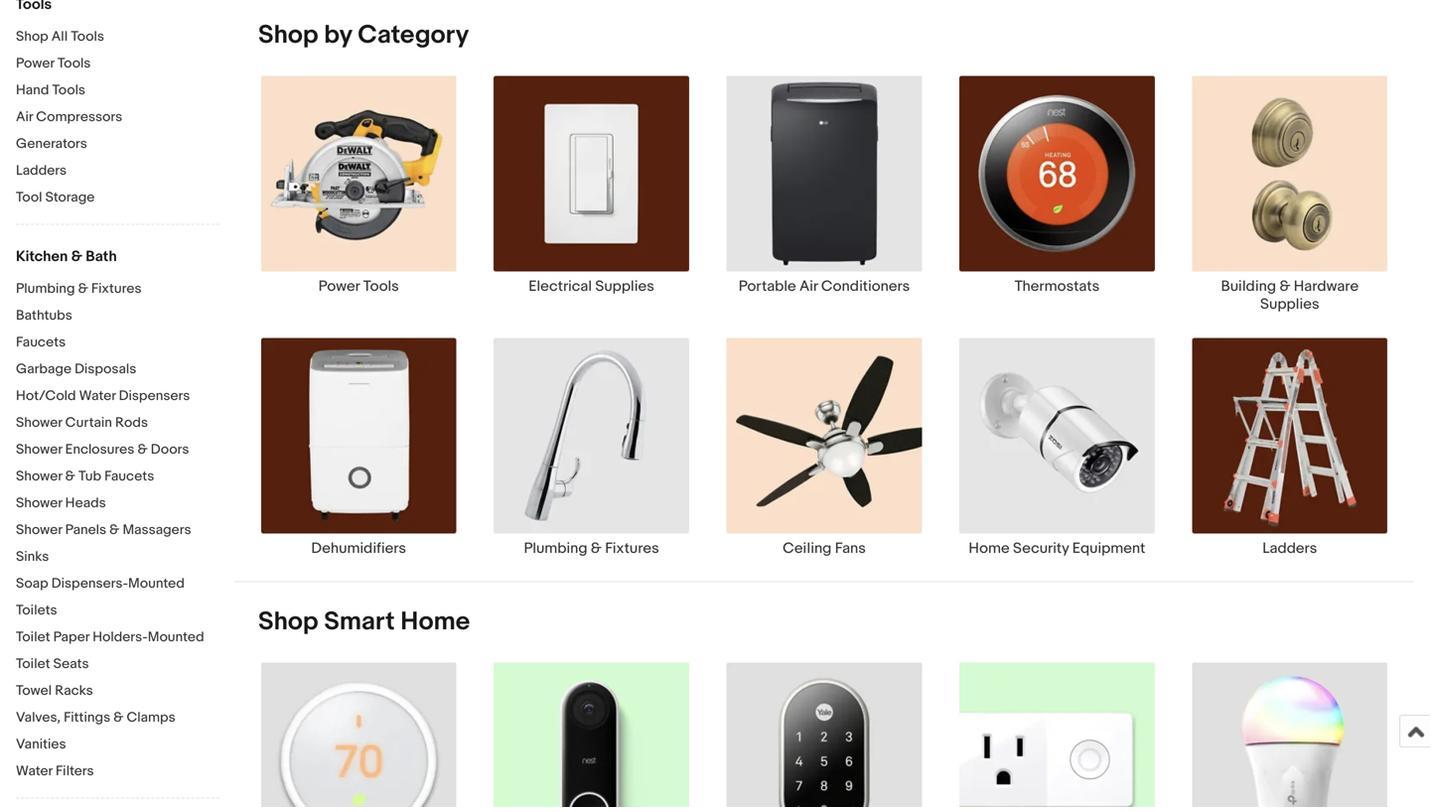 Task type: locate. For each thing, give the bounding box(es) containing it.
0 horizontal spatial faucets
[[16, 334, 66, 351]]

0 horizontal spatial plumbing & fixtures link
[[16, 281, 220, 300]]

shower heads link
[[16, 495, 220, 514]]

0 horizontal spatial plumbing
[[16, 281, 75, 298]]

ladders
[[16, 162, 67, 179], [1263, 540, 1318, 558]]

1 vertical spatial mounted
[[148, 629, 204, 646]]

list containing power tools
[[234, 75, 1415, 582]]

faucets
[[16, 334, 66, 351], [104, 468, 154, 485]]

2 shower from the top
[[16, 442, 62, 458]]

1 horizontal spatial home
[[969, 540, 1010, 558]]

1 horizontal spatial plumbing & fixtures link
[[475, 337, 708, 558]]

disposals
[[75, 361, 136, 378]]

0 horizontal spatial ladders link
[[16, 162, 220, 181]]

building & hardware supplies
[[1221, 278, 1359, 314]]

portable air conditioners
[[739, 278, 910, 296]]

0 horizontal spatial ladders
[[16, 162, 67, 179]]

shop for shop all tools power tools hand tools air compressors generators ladders tool storage
[[16, 28, 48, 45]]

security
[[1013, 540, 1069, 558]]

compressors
[[36, 109, 122, 126]]

1 horizontal spatial faucets
[[104, 468, 154, 485]]

1 horizontal spatial power tools link
[[242, 75, 475, 296]]

1 vertical spatial fixtures
[[605, 540, 659, 558]]

plumbing
[[16, 281, 75, 298], [524, 540, 588, 558]]

shop
[[258, 20, 318, 51], [16, 28, 48, 45], [258, 607, 318, 638]]

5 shower from the top
[[16, 522, 62, 539]]

vanities link
[[16, 737, 220, 756]]

shop all tools power tools hand tools air compressors generators ladders tool storage
[[16, 28, 122, 206]]

plumbing & fixtures link
[[16, 281, 220, 300], [475, 337, 708, 558]]

1 horizontal spatial ladders
[[1263, 540, 1318, 558]]

seats
[[53, 656, 89, 673]]

air inside list
[[800, 278, 818, 296]]

0 vertical spatial fixtures
[[91, 281, 142, 298]]

1 vertical spatial ladders
[[1263, 540, 1318, 558]]

fixtures inside "plumbing & fixtures bathtubs faucets garbage disposals hot/cold water dispensers shower curtain rods shower enclosures & doors shower & tub faucets shower heads shower panels & massagers sinks soap dispensers-mounted toilets toilet paper holders-mounted toilet seats towel racks valves, fittings & clamps vanities water filters"
[[91, 281, 142, 298]]

soap dispensers-mounted link
[[16, 576, 220, 595]]

fixtures inside plumbing & fixtures link
[[605, 540, 659, 558]]

valves,
[[16, 710, 61, 727]]

mounted down sinks link
[[128, 576, 185, 593]]

portable
[[739, 278, 796, 296]]

thermostats
[[1015, 278, 1100, 296]]

shop by category
[[258, 20, 469, 51]]

toilet down toilets
[[16, 629, 50, 646]]

water
[[79, 388, 116, 405], [16, 763, 53, 780]]

1 horizontal spatial air
[[800, 278, 818, 296]]

racks
[[55, 683, 93, 700]]

plumbing for plumbing & fixtures
[[524, 540, 588, 558]]

1 horizontal spatial supplies
[[1261, 296, 1320, 314]]

home right smart
[[401, 607, 470, 638]]

water down vanities
[[16, 763, 53, 780]]

electrical supplies link
[[475, 75, 708, 296]]

home security equipment link
[[941, 337, 1174, 558]]

0 horizontal spatial fixtures
[[91, 281, 142, 298]]

mounted down toilets link
[[148, 629, 204, 646]]

0 vertical spatial power
[[16, 55, 54, 72]]

power inside "link"
[[319, 278, 360, 296]]

dispensers-
[[51, 576, 128, 593]]

1 vertical spatial toilet
[[16, 656, 50, 673]]

shower curtain rods link
[[16, 415, 220, 434]]

doors
[[151, 442, 189, 458]]

generators link
[[16, 136, 220, 154]]

shop left smart
[[258, 607, 318, 638]]

0 vertical spatial plumbing
[[16, 281, 75, 298]]

supplies
[[595, 278, 655, 296], [1261, 296, 1320, 314]]

tools inside "link"
[[363, 278, 399, 296]]

toilet up towel
[[16, 656, 50, 673]]

air right 'portable'
[[800, 278, 818, 296]]

1 vertical spatial ladders link
[[1174, 337, 1407, 558]]

tub
[[78, 468, 101, 485]]

plumbing inside plumbing & fixtures link
[[524, 540, 588, 558]]

0 vertical spatial water
[[79, 388, 116, 405]]

mounted
[[128, 576, 185, 593], [148, 629, 204, 646]]

shower & tub faucets link
[[16, 468, 220, 487]]

1 vertical spatial air
[[800, 278, 818, 296]]

ladders link
[[16, 162, 220, 181], [1174, 337, 1407, 558]]

home
[[969, 540, 1010, 558], [401, 607, 470, 638]]

1 horizontal spatial plumbing
[[524, 540, 588, 558]]

toilet seats link
[[16, 656, 220, 675]]

holders-
[[93, 629, 148, 646]]

plumbing inside "plumbing & fixtures bathtubs faucets garbage disposals hot/cold water dispensers shower curtain rods shower enclosures & doors shower & tub faucets shower heads shower panels & massagers sinks soap dispensers-mounted toilets toilet paper holders-mounted toilet seats towel racks valves, fittings & clamps vanities water filters"
[[16, 281, 75, 298]]

water down disposals at the left of the page
[[79, 388, 116, 405]]

tools
[[71, 28, 104, 45], [57, 55, 91, 72], [52, 82, 85, 99], [363, 278, 399, 296]]

air down hand
[[16, 109, 33, 126]]

bath
[[86, 248, 117, 266]]

1 vertical spatial home
[[401, 607, 470, 638]]

thermostats link
[[941, 75, 1174, 296]]

faucets up garbage at the left of page
[[16, 334, 66, 351]]

3 shower from the top
[[16, 468, 62, 485]]

1 list from the top
[[234, 75, 1415, 582]]

0 vertical spatial faucets
[[16, 334, 66, 351]]

heads
[[65, 495, 106, 512]]

paper
[[53, 629, 89, 646]]

1 horizontal spatial fixtures
[[605, 540, 659, 558]]

1 vertical spatial water
[[16, 763, 53, 780]]

1 shower from the top
[[16, 415, 62, 432]]

0 vertical spatial air
[[16, 109, 33, 126]]

shop inside the shop all tools power tools hand tools air compressors generators ladders tool storage
[[16, 28, 48, 45]]

towel
[[16, 683, 52, 700]]

0 vertical spatial ladders link
[[16, 162, 220, 181]]

fixtures
[[91, 281, 142, 298], [605, 540, 659, 558]]

shop for shop by category
[[258, 20, 318, 51]]

power
[[16, 55, 54, 72], [319, 278, 360, 296]]

electrical
[[529, 278, 592, 296]]

toilets link
[[16, 603, 220, 621]]

power tools link
[[16, 55, 220, 74], [242, 75, 475, 296]]

home left security at the bottom
[[969, 540, 1010, 558]]

electrical supplies
[[529, 278, 655, 296]]

equipment
[[1073, 540, 1146, 558]]

hand tools link
[[16, 82, 220, 101]]

0 horizontal spatial power
[[16, 55, 54, 72]]

0 vertical spatial toilet
[[16, 629, 50, 646]]

shop left the all
[[16, 28, 48, 45]]

plumbing & fixtures
[[524, 540, 659, 558]]

1 vertical spatial list
[[234, 662, 1415, 808]]

fixtures for plumbing & fixtures
[[605, 540, 659, 558]]

1 horizontal spatial power
[[319, 278, 360, 296]]

1 horizontal spatial ladders link
[[1174, 337, 1407, 558]]

tool storage link
[[16, 189, 220, 208]]

dispensers
[[119, 388, 190, 405]]

toilet paper holders-mounted link
[[16, 629, 220, 648]]

toilet
[[16, 629, 50, 646], [16, 656, 50, 673]]

0 vertical spatial list
[[234, 75, 1415, 582]]

conditioners
[[821, 278, 910, 296]]

shower enclosures & doors link
[[16, 442, 220, 460]]

dehumidifiers link
[[242, 337, 475, 558]]

1 vertical spatial power tools link
[[242, 75, 475, 296]]

1 vertical spatial faucets
[[104, 468, 154, 485]]

0 horizontal spatial air
[[16, 109, 33, 126]]

2 list from the top
[[234, 662, 1415, 808]]

list
[[234, 75, 1415, 582], [234, 662, 1415, 808]]

water filters link
[[16, 763, 220, 782]]

1 vertical spatial plumbing
[[524, 540, 588, 558]]

air
[[16, 109, 33, 126], [800, 278, 818, 296]]

faucets down shower enclosures & doors link
[[104, 468, 154, 485]]

garbage
[[16, 361, 72, 378]]

1 vertical spatial power
[[319, 278, 360, 296]]

shop left by
[[258, 20, 318, 51]]

1 horizontal spatial water
[[79, 388, 116, 405]]

power tools
[[319, 278, 399, 296]]

0 vertical spatial ladders
[[16, 162, 67, 179]]

0 horizontal spatial power tools link
[[16, 55, 220, 74]]

list for shop smart home
[[234, 662, 1415, 808]]

hot/cold
[[16, 388, 76, 405]]



Task type: describe. For each thing, give the bounding box(es) containing it.
plumbing for plumbing & fixtures bathtubs faucets garbage disposals hot/cold water dispensers shower curtain rods shower enclosures & doors shower & tub faucets shower heads shower panels & massagers sinks soap dispensers-mounted toilets toilet paper holders-mounted toilet seats towel racks valves, fittings & clamps vanities water filters
[[16, 281, 75, 298]]

storage
[[45, 189, 95, 206]]

tool
[[16, 189, 42, 206]]

portable air conditioners link
[[708, 75, 941, 296]]

towel racks link
[[16, 683, 220, 702]]

air inside the shop all tools power tools hand tools air compressors generators ladders tool storage
[[16, 109, 33, 126]]

toilets
[[16, 603, 57, 619]]

hardware
[[1294, 278, 1359, 296]]

home security equipment
[[969, 540, 1146, 558]]

vanities
[[16, 737, 66, 754]]

massagers
[[123, 522, 191, 539]]

shop all tools link
[[16, 28, 220, 47]]

fixtures for plumbing & fixtures bathtubs faucets garbage disposals hot/cold water dispensers shower curtain rods shower enclosures & doors shower & tub faucets shower heads shower panels & massagers sinks soap dispensers-mounted toilets toilet paper holders-mounted toilet seats towel racks valves, fittings & clamps vanities water filters
[[91, 281, 142, 298]]

by
[[324, 20, 352, 51]]

all
[[51, 28, 68, 45]]

plumbing & fixtures bathtubs faucets garbage disposals hot/cold water dispensers shower curtain rods shower enclosures & doors shower & tub faucets shower heads shower panels & massagers sinks soap dispensers-mounted toilets toilet paper holders-mounted toilet seats towel racks valves, fittings & clamps vanities water filters
[[16, 281, 204, 780]]

0 vertical spatial mounted
[[128, 576, 185, 593]]

curtain
[[65, 415, 112, 432]]

smart
[[324, 607, 395, 638]]

fans
[[835, 540, 866, 558]]

garbage disposals link
[[16, 361, 220, 380]]

shop smart home
[[258, 607, 470, 638]]

dehumidifiers
[[311, 540, 406, 558]]

hand
[[16, 82, 49, 99]]

kitchen
[[16, 248, 68, 266]]

0 horizontal spatial water
[[16, 763, 53, 780]]

valves, fittings & clamps link
[[16, 710, 220, 729]]

building & hardware supplies link
[[1174, 75, 1407, 314]]

kitchen & bath
[[16, 248, 117, 266]]

0 horizontal spatial home
[[401, 607, 470, 638]]

ceiling fans
[[783, 540, 866, 558]]

0 horizontal spatial supplies
[[595, 278, 655, 296]]

generators
[[16, 136, 87, 152]]

air compressors link
[[16, 109, 220, 128]]

bathtubs link
[[16, 307, 220, 326]]

0 vertical spatial plumbing & fixtures link
[[16, 281, 220, 300]]

category
[[358, 20, 469, 51]]

2 toilet from the top
[[16, 656, 50, 673]]

panels
[[65, 522, 106, 539]]

hot/cold water dispensers link
[[16, 388, 220, 407]]

shop for shop smart home
[[258, 607, 318, 638]]

list for shop by category
[[234, 75, 1415, 582]]

ceiling
[[783, 540, 832, 558]]

4 shower from the top
[[16, 495, 62, 512]]

1 toilet from the top
[[16, 629, 50, 646]]

faucets link
[[16, 334, 220, 353]]

sinks
[[16, 549, 49, 566]]

1 vertical spatial plumbing & fixtures link
[[475, 337, 708, 558]]

ladders inside the shop all tools power tools hand tools air compressors generators ladders tool storage
[[16, 162, 67, 179]]

0 vertical spatial power tools link
[[16, 55, 220, 74]]

rods
[[115, 415, 148, 432]]

sinks link
[[16, 549, 220, 568]]

filters
[[56, 763, 94, 780]]

bathtubs
[[16, 307, 72, 324]]

supplies inside building & hardware supplies
[[1261, 296, 1320, 314]]

shower panels & massagers link
[[16, 522, 220, 541]]

building
[[1221, 278, 1277, 296]]

& inside building & hardware supplies
[[1280, 278, 1291, 296]]

0 vertical spatial home
[[969, 540, 1010, 558]]

clamps
[[127, 710, 176, 727]]

power inside the shop all tools power tools hand tools air compressors generators ladders tool storage
[[16, 55, 54, 72]]

soap
[[16, 576, 48, 593]]

ceiling fans link
[[708, 337, 941, 558]]

fittings
[[64, 710, 110, 727]]

enclosures
[[65, 442, 134, 458]]



Task type: vqa. For each thing, say whether or not it's contained in the screenshot.
seller corresponding to Detailed
no



